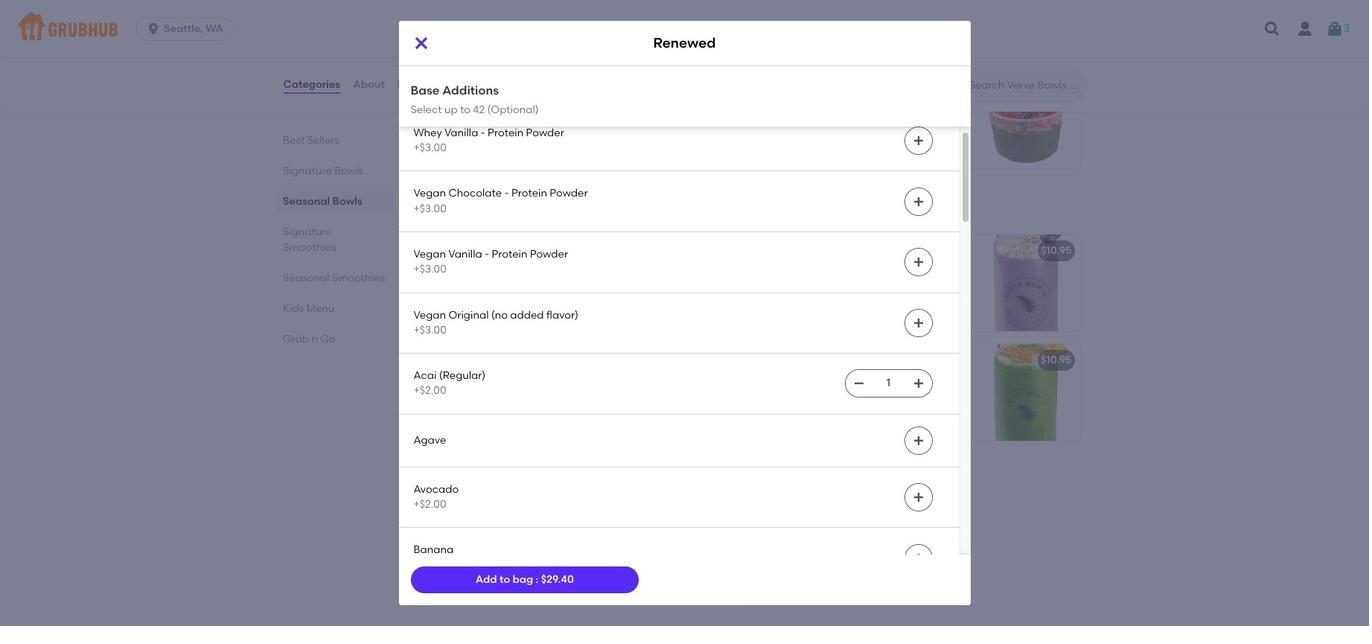 Task type: vqa. For each thing, say whether or not it's contained in the screenshot.
Grubhub plus flag logo
no



Task type: locate. For each thing, give the bounding box(es) containing it.
- for whey vanilla - protein powder
[[481, 126, 486, 139]]

$14.50 +
[[1037, 81, 1075, 94]]

-
[[501, 66, 505, 78], [481, 126, 486, 139], [505, 187, 509, 200], [485, 248, 489, 261]]

juice, inside mango, pineapple, spinach, kale, ginger, bee pollen, house-made lemon juice, water
[[803, 405, 829, 418]]

powder inside vegan vanilla - protein powder +$3.00
[[530, 248, 568, 261]]

signature down signature bowls
[[283, 226, 332, 238]]

1 +$2.00 from the top
[[414, 385, 447, 397]]

of inside * performance * banana, blueberry, choice of protein powder, peanut butter, oats, house-made almond milk
[[805, 281, 815, 293]]

oats,
[[804, 296, 829, 309]]

best
[[283, 134, 304, 147]]

made right pollen,
[[898, 390, 928, 403]]

pineapple, inside mango, pineapple, spinach, kale, ginger, bee pollen, house-made lemon juice, water
[[810, 375, 864, 388]]

chocolate
[[445, 66, 498, 78], [449, 187, 502, 200]]

almond down "blueberry,"
[[899, 296, 938, 309]]

- right recovery
[[485, 248, 489, 261]]

protein inside "vegan chocolate - protein powder +$3.00"
[[512, 187, 548, 200]]

bee green image
[[970, 344, 1081, 441]]

made inside * performance * banana, blueberry, choice of protein powder, peanut butter, oats, house-made almond milk
[[866, 296, 896, 309]]

mango, for house-
[[435, 375, 474, 388]]

ginger,
[[578, 375, 613, 388], [768, 390, 803, 403]]

milk
[[544, 296, 564, 309], [768, 311, 789, 324]]

2 * from the left
[[510, 266, 515, 278]]

protein up * performance * banana, choice of protein powder, peanut butter, house-made almond milk
[[492, 248, 528, 261]]

signature down best sellers
[[283, 165, 332, 177]]

made up organic
[[874, 133, 904, 145]]

1 mango, from the left
[[435, 375, 474, 388]]

0 vertical spatial $10.95
[[1042, 245, 1072, 257]]

lemon inside mango, pineapple, spinach, kale, ginger, bee pollen, house-made lemon juice, water
[[768, 405, 800, 418]]

vanilla inside whey vanilla - protein powder +$3.00
[[445, 126, 479, 139]]

- up uncrustabowl
[[501, 66, 505, 78]]

with
[[873, 103, 894, 115], [835, 148, 856, 161]]

house- inside * performance * banana, choice of protein powder, peanut butter, house-made almond milk
[[435, 296, 470, 309]]

powder,
[[473, 281, 514, 293], [856, 281, 897, 293]]

- inside whey chocolate - protein powder +$3.00
[[501, 66, 505, 78]]

5 +$3.00 from the top
[[414, 324, 447, 337]]

+$3.00
[[414, 81, 447, 93], [414, 142, 447, 154], [414, 202, 447, 215], [414, 263, 447, 276], [414, 324, 447, 337]]

vegan vanilla - protein powder +$3.00
[[414, 248, 568, 276]]

spinach,
[[814, 118, 857, 130], [867, 375, 909, 388]]

+$3.00 inside "vegan chocolate - protein powder +$3.00"
[[414, 202, 447, 215]]

peanut
[[516, 281, 553, 293], [899, 281, 936, 293]]

1 pineapple, from the left
[[476, 375, 530, 388]]

peanut down "blueberry,"
[[899, 281, 936, 293]]

1 vertical spatial seasonal bowls
[[283, 195, 362, 208]]

2 pineapple, from the left
[[810, 375, 864, 388]]

0 horizontal spatial of
[[600, 266, 610, 278]]

butter, inside * performance * banana, blueberry, choice of protein powder, peanut butter, oats, house-made almond milk
[[768, 296, 802, 309]]

bee green
[[768, 354, 822, 367]]

mango, pineapple, spinach, kale, ginger, bee pollen, house-made lemon juice, water
[[768, 375, 935, 418]]

0 vertical spatial signature
[[283, 165, 332, 177]]

1 vertical spatial seasonal smoothies
[[423, 473, 581, 491]]

banana,
[[768, 118, 811, 130], [518, 266, 561, 278], [852, 266, 894, 278], [533, 375, 576, 388]]

1 vertical spatial milk
[[768, 311, 789, 324]]

signature
[[283, 165, 332, 177], [423, 200, 499, 219], [283, 226, 332, 238]]

vegan inside "vegan chocolate - protein powder +$3.00"
[[414, 187, 446, 200]]

1 horizontal spatial pineapple,
[[810, 375, 864, 388]]

to left 42
[[460, 103, 471, 116]]

seasonal smoothies up menu
[[283, 272, 385, 285]]

vanilla down up
[[445, 126, 479, 139]]

1 horizontal spatial of
[[805, 281, 815, 293]]

0 horizontal spatial ginger,
[[578, 375, 613, 388]]

protein down (optional)
[[488, 126, 524, 139]]

2 mango, from the left
[[768, 375, 807, 388]]

0 horizontal spatial to
[[460, 103, 471, 116]]

0 vertical spatial bowls
[[499, 37, 545, 55]]

protein inside * performance * banana, blueberry, choice of protein powder, peanut butter, oats, house-made almond milk
[[818, 281, 854, 293]]

seattle, wa
[[164, 22, 223, 35]]

almond up added
[[502, 296, 541, 309]]

1 horizontal spatial peanut
[[899, 281, 936, 293]]

2 vegan from the top
[[414, 248, 446, 261]]

0 horizontal spatial juice,
[[536, 390, 563, 403]]

chocolate inside whey chocolate - protein powder +$3.00
[[445, 66, 498, 78]]

wa
[[206, 22, 223, 35]]

banana, left "blueberry,"
[[852, 266, 894, 278]]

choice up the flavor) on the left
[[563, 266, 597, 278]]

peanut up added
[[516, 281, 553, 293]]

0 vertical spatial of
[[600, 266, 610, 278]]

kale, inside mango, pineapple, spinach, kale, ginger, bee pollen, house-made lemon juice, water
[[912, 375, 935, 388]]

+$3.00 down recovery
[[414, 263, 447, 276]]

0 horizontal spatial milk
[[544, 296, 564, 309]]

pineapple, up pollen,
[[810, 375, 864, 388]]

+$3.00 up select
[[414, 81, 447, 93]]

svg image
[[1327, 20, 1345, 38], [146, 22, 161, 37], [913, 135, 925, 147], [913, 196, 925, 208], [853, 378, 865, 390], [913, 378, 925, 390], [913, 553, 925, 564]]

water
[[565, 390, 594, 403], [832, 405, 861, 418]]

performance inside * performance * banana, choice of protein powder, peanut butter, house-made almond milk
[[442, 266, 508, 278]]

bowls down signature bowls
[[332, 195, 362, 208]]

+$3.00 up acai
[[414, 324, 447, 337]]

house- right 'oats,'
[[831, 296, 866, 309]]

1 vertical spatial kale,
[[912, 375, 935, 388]]

2 peanut from the left
[[899, 281, 936, 293]]

0 vertical spatial spinach,
[[814, 118, 857, 130]]

2 protein from the left
[[818, 281, 854, 293]]

performance down recovery
[[442, 266, 508, 278]]

house- right pollen,
[[864, 390, 898, 403]]

mango, inside mango, pineapple, spinach, kale, ginger, bee pollen, house-made lemon juice, water
[[768, 375, 807, 388]]

bee
[[806, 390, 825, 403]]

0 vertical spatial chocolate
[[445, 66, 498, 78]]

3 * from the left
[[768, 266, 773, 278]]

2 +$2.00 from the top
[[414, 498, 447, 511]]

powder inside "vegan chocolate - protein powder +$3.00"
[[550, 187, 588, 200]]

1 vertical spatial juice,
[[803, 405, 829, 418]]

1 vertical spatial of
[[805, 281, 815, 293]]

powder for whey chocolate - protein powder
[[546, 66, 584, 78]]

svg image inside seattle, wa button
[[146, 22, 161, 37]]

1 vertical spatial whey
[[414, 126, 442, 139]]

1 vertical spatial renewed
[[435, 354, 482, 367]]

almond inside * performance * banana, choice of protein powder, peanut butter, house-made almond milk
[[502, 296, 541, 309]]

2 vertical spatial signature
[[283, 226, 332, 238]]

0 horizontal spatial mango,
[[435, 375, 474, 388]]

seasonal bowls down signature bowls
[[283, 195, 362, 208]]

made down '(regular)'
[[470, 390, 500, 403]]

powder, inside * performance * banana, blueberry, choice of protein powder, peanut butter, oats, house-made almond milk
[[856, 281, 897, 293]]

1 vertical spatial water
[[832, 405, 861, 418]]

0 vertical spatial butter,
[[556, 281, 589, 293]]

vanilla
[[445, 126, 479, 139], [449, 248, 483, 261]]

kale, down blended
[[859, 118, 883, 130]]

0 horizontal spatial peanut
[[516, 281, 553, 293]]

0 vertical spatial kale,
[[859, 118, 883, 130]]

performance inside * performance * banana, blueberry, choice of protein powder, peanut butter, oats, house-made almond milk
[[776, 266, 842, 278]]

powder for vegan chocolate - protein powder
[[550, 187, 588, 200]]

seasonal up chagaccino
[[423, 473, 495, 491]]

1 horizontal spatial performance
[[776, 266, 842, 278]]

blended
[[829, 103, 871, 115]]

0 horizontal spatial with
[[835, 148, 856, 161]]

+$3.00 for vegan chocolate - protein powder +$3.00
[[414, 202, 447, 215]]

added
[[511, 309, 544, 322]]

topped
[[794, 148, 832, 161]]

house- inside * performance * banana, blueberry, choice of protein powder, peanut butter, oats, house-made almond milk
[[831, 296, 866, 309]]

renewed
[[654, 35, 716, 52], [435, 354, 482, 367]]

0 vertical spatial seasonal smoothies
[[283, 272, 385, 285]]

0 vertical spatial milk
[[544, 296, 564, 309]]

banana, up spirulina,
[[768, 118, 811, 130]]

chocolate down whey vanilla - protein powder +$3.00
[[449, 187, 502, 200]]

vegan for vegan vanilla - protein powder
[[414, 248, 446, 261]]

+$2.00 down avocado
[[414, 498, 447, 511]]

seattle, wa button
[[136, 17, 239, 41]]

signature smoothies up kids menu
[[283, 226, 336, 254]]

uncrustabowl image
[[636, 72, 748, 169]]

0 vertical spatial lemon
[[502, 390, 534, 403]]

1 vertical spatial vanilla
[[449, 248, 483, 261]]

lemon inside mango, pineapple, banana, ginger, house-made lemon juice, water
[[502, 390, 534, 403]]

butter, up the flavor) on the left
[[556, 281, 589, 293]]

- inside "vegan chocolate - protein powder +$3.00"
[[505, 187, 509, 200]]

0 vertical spatial renewed
[[654, 35, 716, 52]]

chocolate for whey
[[445, 66, 498, 78]]

blue protein image
[[970, 235, 1081, 332]]

1 horizontal spatial mango,
[[768, 375, 807, 388]]

0 horizontal spatial performance
[[442, 266, 508, 278]]

pineapple, down vegan original (no added flavor) +$3.00
[[476, 375, 530, 388]]

1 vertical spatial spinach,
[[867, 375, 909, 388]]

house-
[[839, 133, 874, 145], [435, 296, 470, 309], [831, 296, 866, 309], [435, 390, 470, 403], [864, 390, 898, 403]]

seasonal smoothies
[[283, 272, 385, 285], [423, 473, 581, 491]]

signature inside signature smoothies
[[283, 226, 332, 238]]

to left bag
[[500, 573, 510, 586]]

+$2.00
[[414, 385, 447, 397], [414, 498, 447, 511]]

0 horizontal spatial water
[[565, 390, 594, 403]]

1 horizontal spatial spinach,
[[867, 375, 909, 388]]

0 vertical spatial choice
[[563, 266, 597, 278]]

0 vertical spatial and
[[816, 133, 836, 145]]

protein inside vegan vanilla - protein powder +$3.00
[[492, 248, 528, 261]]

3 vegan from the top
[[414, 309, 446, 322]]

whey inside whey chocolate - protein powder +$3.00
[[414, 66, 442, 78]]

with up green
[[873, 103, 894, 115]]

organic
[[859, 148, 898, 161]]

seasonal down +$2.75
[[423, 37, 495, 55]]

kids menu
[[283, 302, 334, 315]]

0 horizontal spatial renewed
[[435, 354, 482, 367]]

pollen,
[[827, 390, 861, 403]]

2 whey from the top
[[414, 126, 442, 139]]

3 button
[[1327, 16, 1351, 42]]

protein up 'oats,'
[[818, 281, 854, 293]]

almond up "granola,"
[[906, 133, 945, 145]]

1 vegan from the top
[[414, 187, 446, 200]]

2 performance from the left
[[776, 266, 842, 278]]

0 vertical spatial whey
[[414, 66, 442, 78]]

1 horizontal spatial powder,
[[856, 281, 897, 293]]

1 vertical spatial butter,
[[768, 296, 802, 309]]

mango, down bee green
[[768, 375, 807, 388]]

1 horizontal spatial butter,
[[768, 296, 802, 309]]

0 vertical spatial +$2.00
[[414, 385, 447, 397]]

add
[[476, 573, 497, 586]]

1 horizontal spatial protein
[[818, 281, 854, 293]]

protein for whey chocolate - protein powder +$3.00
[[508, 66, 544, 78]]

add to bag : $29.40
[[476, 573, 574, 586]]

1 horizontal spatial juice,
[[803, 405, 829, 418]]

1 vertical spatial +$2.00
[[414, 498, 447, 511]]

2 powder, from the left
[[856, 281, 897, 293]]

mango, inside mango, pineapple, banana, ginger, house-made lemon juice, water
[[435, 375, 474, 388]]

pineapple, inside mango, pineapple, banana, ginger, house-made lemon juice, water
[[476, 375, 530, 388]]

0 horizontal spatial choice
[[563, 266, 597, 278]]

0 vertical spatial ginger,
[[578, 375, 613, 388]]

kale, right "input item quantity" number field on the bottom
[[912, 375, 935, 388]]

$14.50
[[1037, 81, 1069, 94]]

vanilla inside vegan vanilla - protein powder +$3.00
[[449, 248, 483, 261]]

0 horizontal spatial spinach,
[[814, 118, 857, 130]]

0 vertical spatial juice,
[[536, 390, 563, 403]]

açai sorbet blended with avocado, banana, spinach, kale, green spirulina, and house-made almond milk. topped with organic granola, strawberries, and cacao nibs.
[[768, 103, 945, 176]]

banana, up added
[[518, 266, 561, 278]]

:
[[536, 573, 539, 586]]

protein inside whey vanilla - protein powder +$3.00
[[488, 126, 524, 139]]

vanilla for vegan
[[449, 248, 483, 261]]

1 horizontal spatial kale,
[[912, 375, 935, 388]]

ginger, inside mango, pineapple, banana, ginger, house-made lemon juice, water
[[578, 375, 613, 388]]

seasonal bowls up whey chocolate - protein powder +$3.00 at the left top of the page
[[423, 37, 545, 55]]

pineapple, for pollen,
[[810, 375, 864, 388]]

- inside whey vanilla - protein powder +$3.00
[[481, 126, 486, 139]]

1 vertical spatial and
[[836, 163, 856, 176]]

1 horizontal spatial milk
[[768, 311, 789, 324]]

and left cacao
[[836, 163, 856, 176]]

vegan inside vegan vanilla - protein powder +$3.00
[[414, 248, 446, 261]]

chocolate up uncrustabowl
[[445, 66, 498, 78]]

vegan chocolate - protein powder +$3.00
[[414, 187, 588, 215]]

ginger, left bee
[[768, 390, 803, 403]]

+$2.75
[[414, 20, 445, 33]]

performance up 'oats,'
[[776, 266, 842, 278]]

banana, down the flavor) on the left
[[533, 375, 576, 388]]

powder inside whey vanilla - protein powder +$3.00
[[526, 126, 565, 139]]

0 horizontal spatial powder,
[[473, 281, 514, 293]]

0 vertical spatial vegan
[[414, 187, 446, 200]]

3 +$3.00 from the top
[[414, 202, 447, 215]]

bag
[[513, 573, 534, 586]]

whey
[[414, 66, 442, 78], [414, 126, 442, 139]]

and up topped
[[816, 133, 836, 145]]

made inside mango, pineapple, spinach, kale, ginger, bee pollen, house-made lemon juice, water
[[898, 390, 928, 403]]

peanut inside * performance * banana, choice of protein powder, peanut butter, house-made almond milk
[[516, 281, 553, 293]]

+$3.00 up recovery
[[414, 202, 447, 215]]

0 vertical spatial water
[[565, 390, 594, 403]]

whey chocolate - protein powder +$3.00
[[414, 66, 584, 93]]

1 powder, from the left
[[473, 281, 514, 293]]

protein up original
[[435, 281, 471, 293]]

0 horizontal spatial seasonal bowls
[[283, 195, 362, 208]]

0 horizontal spatial lemon
[[502, 390, 534, 403]]

milk up 'bee'
[[768, 311, 789, 324]]

water inside mango, pineapple, banana, ginger, house-made lemon juice, water
[[565, 390, 594, 403]]

grab n go
[[283, 333, 335, 346]]

seattle,
[[164, 22, 203, 35]]

0 vertical spatial with
[[873, 103, 894, 115]]

0 horizontal spatial protein
[[435, 281, 471, 293]]

signature smoothies up vegan vanilla - protein powder +$3.00
[[423, 200, 585, 219]]

whey down select
[[414, 126, 442, 139]]

milk up the flavor) on the left
[[544, 296, 564, 309]]

chocolate for vegan
[[449, 187, 502, 200]]

1 vertical spatial choice
[[768, 281, 803, 293]]

main navigation navigation
[[0, 0, 1370, 58]]

seasonal
[[423, 37, 495, 55], [283, 195, 330, 208], [283, 272, 329, 285], [423, 473, 495, 491]]

made inside mango, pineapple, banana, ginger, house-made lemon juice, water
[[470, 390, 500, 403]]

+$2.00 down acai
[[414, 385, 447, 397]]

categories
[[283, 78, 341, 91]]

lemon
[[502, 390, 534, 403], [768, 405, 800, 418]]

1 vertical spatial chocolate
[[449, 187, 502, 200]]

ginger, down the flavor) on the left
[[578, 375, 613, 388]]

chagaccino smoothie
[[435, 517, 549, 530]]

mango, up "agave"
[[435, 375, 474, 388]]

granola,
[[900, 148, 942, 161]]

+
[[1069, 81, 1075, 94]]

+$3.00 down select
[[414, 142, 447, 154]]

vegan
[[414, 187, 446, 200], [414, 248, 446, 261], [414, 309, 446, 322]]

+$3.00 inside whey chocolate - protein powder +$3.00
[[414, 81, 447, 93]]

made right 'oats,'
[[866, 296, 896, 309]]

1 horizontal spatial water
[[832, 405, 861, 418]]

0 horizontal spatial butter,
[[556, 281, 589, 293]]

smoothies
[[503, 200, 585, 219], [283, 241, 336, 254], [332, 272, 385, 285], [499, 473, 581, 491]]

0 horizontal spatial kale,
[[859, 118, 883, 130]]

1 vertical spatial lemon
[[768, 405, 800, 418]]

1 protein from the left
[[435, 281, 471, 293]]

juice,
[[536, 390, 563, 403], [803, 405, 829, 418]]

almond
[[906, 133, 945, 145], [502, 296, 541, 309], [899, 296, 938, 309]]

whey inside whey vanilla - protein powder +$3.00
[[414, 126, 442, 139]]

+$3.00 inside whey vanilla - protein powder +$3.00
[[414, 142, 447, 154]]

protein inside whey chocolate - protein powder +$3.00
[[508, 66, 544, 78]]

and
[[816, 133, 836, 145], [836, 163, 856, 176]]

powder inside whey chocolate - protein powder +$3.00
[[546, 66, 584, 78]]

1 horizontal spatial ginger,
[[768, 390, 803, 403]]

1 performance from the left
[[442, 266, 508, 278]]

to
[[460, 103, 471, 116], [500, 573, 510, 586]]

pineapple,
[[476, 375, 530, 388], [810, 375, 864, 388]]

1 vertical spatial to
[[500, 573, 510, 586]]

- for vegan vanilla - protein powder
[[485, 248, 489, 261]]

protein
[[435, 281, 471, 293], [818, 281, 854, 293]]

chocolate inside "vegan chocolate - protein powder +$3.00"
[[449, 187, 502, 200]]

0 vertical spatial signature smoothies
[[423, 200, 585, 219]]

0 vertical spatial vanilla
[[445, 126, 479, 139]]

house- up organic
[[839, 133, 874, 145]]

+$3.00 inside vegan original (no added flavor) +$3.00
[[414, 324, 447, 337]]

protein down whey vanilla - protein powder +$3.00
[[512, 187, 548, 200]]

- down whey vanilla - protein powder +$3.00
[[505, 187, 509, 200]]

seasonal smoothies up "chagaccino smoothie"
[[423, 473, 581, 491]]

1 peanut from the left
[[516, 281, 553, 293]]

signature smoothies
[[423, 200, 585, 219], [283, 226, 336, 254]]

bowls down sellers
[[334, 165, 363, 177]]

made up the (no
[[470, 296, 500, 309]]

svg image
[[853, 13, 865, 25], [913, 13, 925, 25], [1264, 20, 1282, 38], [412, 34, 430, 52], [913, 256, 925, 268], [913, 317, 925, 329], [913, 435, 925, 447], [913, 492, 925, 504]]

butter, left 'oats,'
[[768, 296, 802, 309]]

4 +$3.00 from the top
[[414, 263, 447, 276]]

- inside vegan vanilla - protein powder +$3.00
[[485, 248, 489, 261]]

signature up recovery
[[423, 200, 499, 219]]

bowls up whey chocolate - protein powder +$3.00 at the left top of the page
[[499, 37, 545, 55]]

mango,
[[435, 375, 474, 388], [768, 375, 807, 388]]

+$3.00 inside vegan vanilla - protein powder +$3.00
[[414, 263, 447, 276]]

42
[[473, 103, 485, 116]]

1 horizontal spatial seasonal bowls
[[423, 37, 545, 55]]

1 whey from the top
[[414, 66, 442, 78]]

house- up original
[[435, 296, 470, 309]]

of
[[600, 266, 610, 278], [805, 281, 815, 293]]

vegan inside vegan original (no added flavor) +$3.00
[[414, 309, 446, 322]]

1 horizontal spatial lemon
[[768, 405, 800, 418]]

1 +$3.00 from the top
[[414, 81, 447, 93]]

go
[[320, 333, 335, 346]]

$10.95
[[1042, 245, 1072, 257], [1042, 354, 1072, 367], [708, 517, 739, 530]]

1 horizontal spatial seasonal smoothies
[[423, 473, 581, 491]]

2 vertical spatial vegan
[[414, 309, 446, 322]]

1 vertical spatial ginger,
[[768, 390, 803, 403]]

spinach, inside mango, pineapple, spinach, kale, ginger, bee pollen, house-made lemon juice, water
[[867, 375, 909, 388]]

1 horizontal spatial renewed
[[654, 35, 716, 52]]

whey up the 'base'
[[414, 66, 442, 78]]

2 +$3.00 from the top
[[414, 142, 447, 154]]

almond inside * performance * banana, blueberry, choice of protein powder, peanut butter, oats, house-made almond milk
[[899, 296, 938, 309]]

0 vertical spatial to
[[460, 103, 471, 116]]

+$2.00 inside avocado +$2.00
[[414, 498, 447, 511]]

of inside * performance * banana, choice of protein powder, peanut butter, house-made almond milk
[[600, 266, 610, 278]]

uncrustabowl button
[[426, 72, 748, 169]]

chagaccino smoothie image
[[636, 508, 748, 604]]

with right topped
[[835, 148, 856, 161]]

1 vertical spatial $10.95
[[1042, 354, 1072, 367]]

0 horizontal spatial pineapple,
[[476, 375, 530, 388]]

performance for protein
[[442, 266, 508, 278]]

lemon down 'bee'
[[768, 405, 800, 418]]

seasonal bowls
[[423, 37, 545, 55], [283, 195, 362, 208]]

- down 42
[[481, 126, 486, 139]]

house- inside açai sorbet blended with avocado, banana, spinach, kale, green spirulina, and house-made almond milk. topped with organic granola, strawberries, and cacao nibs.
[[839, 133, 874, 145]]

protein up (optional)
[[508, 66, 544, 78]]

1 horizontal spatial choice
[[768, 281, 803, 293]]

choice up 'bee'
[[768, 281, 803, 293]]

1 vertical spatial vegan
[[414, 248, 446, 261]]

1 vertical spatial signature smoothies
[[283, 226, 336, 254]]

recovery
[[435, 245, 482, 257]]

1 vertical spatial signature
[[423, 200, 499, 219]]

vegan for vegan chocolate - protein powder
[[414, 187, 446, 200]]

lemon right acai (regular) +$2.00
[[502, 390, 534, 403]]

svg image inside main navigation navigation
[[1264, 20, 1282, 38]]

kids
[[283, 302, 304, 315]]

vanilla up original
[[449, 248, 483, 261]]

protein for vegan vanilla - protein powder +$3.00
[[492, 248, 528, 261]]

smoothie
[[501, 517, 549, 530]]

protein for whey vanilla - protein powder +$3.00
[[488, 126, 524, 139]]

performance
[[442, 266, 508, 278], [776, 266, 842, 278]]

house- down '(regular)'
[[435, 390, 470, 403]]



Task type: describe. For each thing, give the bounding box(es) containing it.
up
[[445, 103, 458, 116]]

0 vertical spatial seasonal bowls
[[423, 37, 545, 55]]

n
[[311, 333, 318, 346]]

strawberries,
[[768, 163, 833, 176]]

original
[[449, 309, 489, 322]]

whey for whey chocolate - protein powder
[[414, 66, 442, 78]]

Search Verve Bowls - Capitol Hill search field
[[968, 78, 1082, 92]]

+$3.00 for vegan vanilla - protein powder +$3.00
[[414, 263, 447, 276]]

blueberry,
[[897, 266, 947, 278]]

mango, pineapple, banana, ginger, house-made lemon juice, water
[[435, 375, 613, 403]]

$9.95
[[713, 354, 739, 367]]

banana
[[414, 544, 454, 557]]

menu
[[306, 302, 334, 315]]

choice inside * performance * banana, choice of protein powder, peanut butter, house-made almond milk
[[563, 266, 597, 278]]

avocado +$2.00
[[414, 483, 459, 511]]

1 horizontal spatial to
[[500, 573, 510, 586]]

kale, inside açai sorbet blended with avocado, banana, spinach, kale, green spirulina, and house-made almond milk. topped with organic granola, strawberries, and cacao nibs.
[[859, 118, 883, 130]]

Input item quantity number field
[[873, 371, 905, 397]]

powder for vegan vanilla - protein powder
[[530, 248, 568, 261]]

water inside mango, pineapple, spinach, kale, ginger, bee pollen, house-made lemon juice, water
[[832, 405, 861, 418]]

+$3.00 for vegan original (no added flavor) +$3.00
[[414, 324, 447, 337]]

base additions select up to 42 (optional)
[[411, 83, 539, 116]]

1 horizontal spatial with
[[873, 103, 894, 115]]

seasonal down signature bowls
[[283, 195, 330, 208]]

made inside açai sorbet blended with avocado, banana, spinach, kale, green spirulina, and house-made almond milk. topped with organic granola, strawberries, and cacao nibs.
[[874, 133, 904, 145]]

flavor)
[[547, 309, 579, 322]]

0 horizontal spatial signature smoothies
[[283, 226, 336, 254]]

milk.
[[768, 148, 792, 161]]

spirulina,
[[768, 133, 814, 145]]

pineapple, for lemon
[[476, 375, 530, 388]]

best sellers
[[283, 134, 339, 147]]

uncrustabowl
[[435, 81, 506, 94]]

* performance * banana, choice of protein powder, peanut butter, house-made almond milk
[[435, 266, 610, 309]]

protein for vegan chocolate - protein powder +$3.00
[[512, 187, 548, 200]]

1 vertical spatial bowls
[[334, 165, 363, 177]]

milk inside * performance * banana, blueberry, choice of protein powder, peanut butter, oats, house-made almond milk
[[768, 311, 789, 324]]

powder, inside * performance * banana, choice of protein powder, peanut butter, house-made almond milk
[[473, 281, 514, 293]]

acai (regular) +$2.00
[[414, 370, 486, 397]]

acai
[[414, 370, 437, 382]]

powder for whey vanilla - protein powder
[[526, 126, 565, 139]]

mango, for ginger,
[[768, 375, 807, 388]]

banana, inside * performance * banana, choice of protein powder, peanut butter, house-made almond milk
[[518, 266, 561, 278]]

whey vanilla - protein powder +$3.00
[[414, 126, 565, 154]]

additions
[[443, 83, 499, 98]]

3
[[1345, 22, 1351, 35]]

* performance * banana, blueberry, choice of protein powder, peanut butter, oats, house-made almond milk
[[768, 266, 947, 324]]

+$3.00 for whey chocolate - protein powder +$3.00
[[414, 81, 447, 93]]

seasonal up kids menu
[[283, 272, 329, 285]]

to inside base additions select up to 42 (optional)
[[460, 103, 471, 116]]

green
[[885, 118, 915, 130]]

$10.95 for mango, pineapple, spinach, kale, ginger, bee pollen, house-made lemon juice, water
[[1042, 354, 1072, 367]]

+$2.00 inside acai (regular) +$2.00
[[414, 385, 447, 397]]

select
[[411, 103, 442, 116]]

kale yeah image
[[970, 72, 1081, 169]]

reviews
[[397, 78, 439, 91]]

almond inside açai sorbet blended with avocado, banana, spinach, kale, green spirulina, and house-made almond milk. topped with organic granola, strawberries, and cacao nibs.
[[906, 133, 945, 145]]

cacao
[[858, 163, 891, 176]]

house- inside mango, pineapple, spinach, kale, ginger, bee pollen, house-made lemon juice, water
[[864, 390, 898, 403]]

performance for of
[[776, 266, 842, 278]]

0 horizontal spatial seasonal smoothies
[[283, 272, 385, 285]]

house- inside mango, pineapple, banana, ginger, house-made lemon juice, water
[[435, 390, 470, 403]]

banana, inside açai sorbet blended with avocado, banana, spinach, kale, green spirulina, and house-made almond milk. topped with organic granola, strawberries, and cacao nibs.
[[768, 118, 811, 130]]

categories button
[[283, 58, 341, 112]]

recovery image
[[636, 235, 748, 332]]

sorbet
[[794, 103, 826, 115]]

açai
[[768, 103, 791, 115]]

agave
[[414, 434, 446, 447]]

ginger, inside mango, pineapple, spinach, kale, ginger, bee pollen, house-made lemon juice, water
[[768, 390, 803, 403]]

vanilla for whey
[[445, 126, 479, 139]]

nibs.
[[894, 163, 917, 176]]

choice inside * performance * banana, blueberry, choice of protein powder, peanut butter, oats, house-made almond milk
[[768, 281, 803, 293]]

protein inside * performance * banana, choice of protein powder, peanut butter, house-made almond milk
[[435, 281, 471, 293]]

$10.95 for * performance * banana, blueberry, choice of protein powder, peanut butter, oats, house-made almond milk
[[1042, 245, 1072, 257]]

banana, inside mango, pineapple, banana, ginger, house-made lemon juice, water
[[533, 375, 576, 388]]

bee
[[768, 354, 788, 367]]

1 horizontal spatial signature smoothies
[[423, 200, 585, 219]]

base
[[411, 83, 440, 98]]

4 * from the left
[[844, 266, 849, 278]]

peanut inside * performance * banana, blueberry, choice of protein powder, peanut butter, oats, house-made almond milk
[[899, 281, 936, 293]]

signature bowls
[[283, 165, 363, 177]]

renewed image
[[636, 344, 748, 441]]

vegan original (no added flavor) +$3.00
[[414, 309, 579, 337]]

grab
[[283, 333, 309, 346]]

vegan for vegan original (no added flavor)
[[414, 309, 446, 322]]

reviews button
[[397, 58, 440, 112]]

- for whey chocolate - protein powder
[[501, 66, 505, 78]]

(regular)
[[439, 370, 486, 382]]

$29.40
[[541, 573, 574, 586]]

butter, inside * performance * banana, choice of protein powder, peanut butter, house-made almond milk
[[556, 281, 589, 293]]

milk inside * performance * banana, choice of protein powder, peanut butter, house-made almond milk
[[544, 296, 564, 309]]

+$3.00 for whey vanilla - protein powder +$3.00
[[414, 142, 447, 154]]

avocado
[[414, 483, 459, 496]]

- for vegan chocolate - protein powder
[[505, 187, 509, 200]]

(no
[[492, 309, 508, 322]]

green
[[790, 354, 822, 367]]

(optional)
[[488, 103, 539, 116]]

1 * from the left
[[435, 266, 439, 278]]

svg image inside the 3 button
[[1327, 20, 1345, 38]]

spinach, inside açai sorbet blended with avocado, banana, spinach, kale, green spirulina, and house-made almond milk. topped with organic granola, strawberries, and cacao nibs.
[[814, 118, 857, 130]]

chagaccino
[[435, 517, 498, 530]]

2 vertical spatial $10.95
[[708, 517, 739, 530]]

about
[[353, 78, 385, 91]]

about button
[[352, 58, 386, 112]]

1 vertical spatial with
[[835, 148, 856, 161]]

whey for whey vanilla - protein powder
[[414, 126, 442, 139]]

sellers
[[307, 134, 339, 147]]

juice, inside mango, pineapple, banana, ginger, house-made lemon juice, water
[[536, 390, 563, 403]]

made inside * performance * banana, choice of protein powder, peanut butter, house-made almond milk
[[470, 296, 500, 309]]

banana, inside * performance * banana, blueberry, choice of protein powder, peanut butter, oats, house-made almond milk
[[852, 266, 894, 278]]

avocado,
[[897, 103, 945, 115]]

2 vertical spatial bowls
[[332, 195, 362, 208]]



